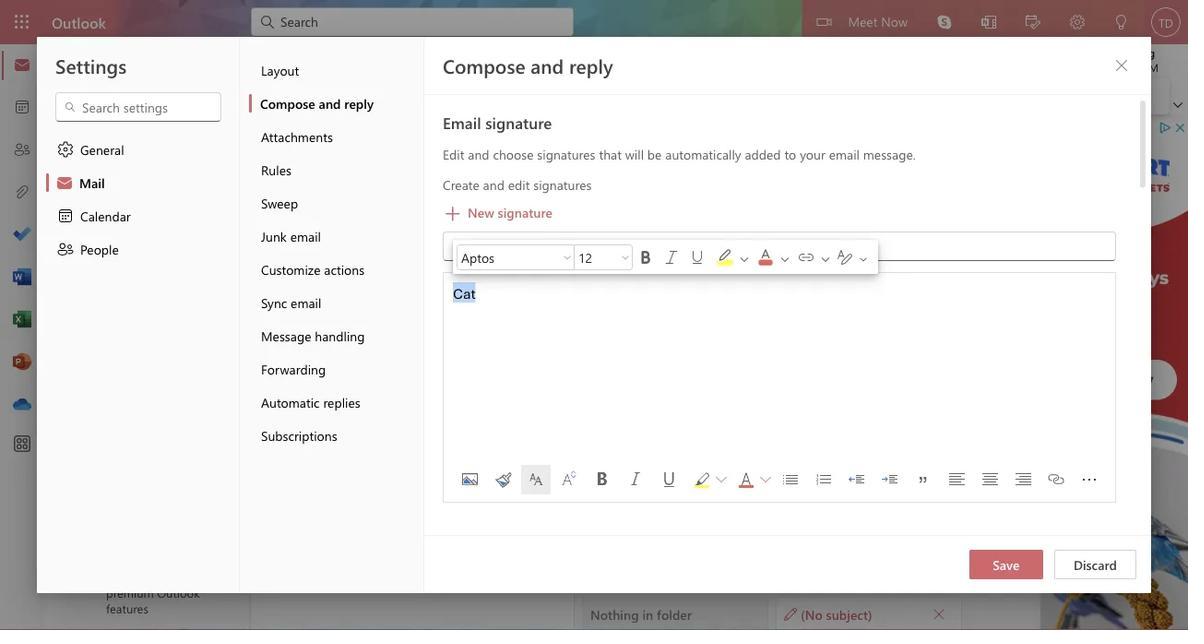Task type: locate. For each thing, give the bounding box(es) containing it.
outlook inside "premium outlook features"
[[157, 585, 200, 601]]

 button
[[684, 244, 710, 270]]

0 vertical spatial message
[[280, 50, 330, 67]]

include group
[[56, 77, 584, 114]]

0 vertical spatial compose and reply
[[443, 53, 613, 78]]

mobile
[[311, 279, 351, 296]]

 pictures
[[352, 87, 419, 105]]

application
[[0, 0, 1188, 630]]

automatic replies
[[261, 393, 360, 410]]

bold (⌘+b) image
[[588, 465, 617, 494]]

outlook right premium on the bottom left of page
[[157, 585, 200, 601]]

email inside "button"
[[290, 227, 321, 244]]

folder inside button
[[657, 605, 692, 622]]

dialog
[[0, 0, 1188, 630]]

message button
[[266, 44, 344, 73]]

 mike@example.com
[[110, 244, 254, 298]]

people image
[[13, 141, 31, 160]]

compose and reply down layout button
[[260, 95, 374, 112]]

nothing for nothing in folder looks empty over here.
[[362, 510, 410, 527]]

0 horizontal spatial 
[[439, 87, 458, 105]]

reply down outlook banner
[[569, 53, 613, 78]]

1  button from the left
[[715, 465, 728, 494]]

 inside favorites tree item
[[86, 133, 101, 148]]

(no
[[801, 605, 823, 622]]

signature inside  new signature
[[498, 203, 552, 220]]

options button
[[560, 44, 633, 73]]

email signature element
[[443, 146, 1116, 630]]

folder for nothing in folder
[[657, 605, 692, 622]]

font color image left 
[[756, 248, 793, 267]]

compose and reply tab panel
[[424, 37, 1151, 630]]

reply inside button
[[344, 95, 374, 112]]

 button right the subject)
[[926, 601, 952, 627]]

 left emoji
[[439, 87, 458, 105]]

premium
[[106, 585, 154, 601]]

edit and choose signatures that will be automatically added to your email message.
[[443, 146, 916, 163]]

sync email
[[261, 294, 321, 311]]

1 horizontal spatial reply
[[569, 53, 613, 78]]

files image
[[13, 184, 31, 202]]

message up include group
[[280, 50, 330, 67]]

0 horizontal spatial outlook
[[52, 12, 106, 32]]

signatures
[[537, 146, 595, 163], [533, 176, 592, 193]]

 (no subject)
[[784, 605, 872, 622]]

1 horizontal spatial compose and reply
[[443, 53, 613, 78]]

1 vertical spatial reply
[[344, 95, 374, 112]]

0 vertical spatial reply
[[569, 53, 613, 78]]

font image
[[521, 465, 551, 494]]

meeting
[[1113, 45, 1155, 59]]

$0.00
[[299, 297, 330, 315]]

1 vertical spatial nothing
[[590, 605, 639, 622]]

 left 
[[620, 252, 631, 263]]

compose and reply inside tab panel
[[443, 53, 613, 78]]

subscriptions
[[261, 427, 337, 444]]

2  button from the left
[[759, 465, 772, 494]]

junk email button
[[249, 220, 423, 253]]

0 horizontal spatial compose and reply
[[260, 95, 374, 112]]

signatures right edit
[[533, 176, 592, 193]]

0 horizontal spatial in
[[414, 510, 425, 527]]

 button for font size text field on the top of the page
[[618, 244, 633, 270]]

outlook link
[[52, 0, 106, 44]]

0 horizontal spatial  button
[[77, 124, 108, 158]]


[[465, 239, 484, 258]]

email inside compose and reply tab panel
[[829, 146, 860, 163]]

compose and reply inside button
[[260, 95, 374, 112]]

0 vertical spatial mike@example.com
[[325, 145, 468, 166]]

   
[[797, 248, 869, 267]]

 button for highlight icon
[[715, 465, 728, 494]]

signature down edit
[[498, 203, 552, 220]]

0 vertical spatial folder
[[428, 510, 463, 527]]

align right image
[[1008, 465, 1038, 494]]


[[797, 248, 815, 267]]

document
[[0, 0, 1188, 630]]

 inside reading pane main content
[[933, 607, 946, 620]]

pm
[[1142, 59, 1159, 74]]

subscriptions button
[[249, 419, 423, 452]]

message handling
[[261, 327, 365, 344]]

email inside button
[[291, 294, 321, 311]]

Edit signature name text field
[[453, 237, 1106, 256]]

1 horizontal spatial nothing
[[590, 605, 639, 622]]

compose and reply
[[443, 53, 613, 78], [260, 95, 374, 112]]


[[352, 87, 371, 105]]

over
[[422, 534, 447, 551]]

- right 12
[[434, 297, 439, 315]]


[[884, 142, 898, 157]]

2 vertical spatial email
[[291, 294, 321, 311]]

 button right underline (⌘+u) icon
[[715, 465, 728, 494]]

 left 
[[819, 253, 832, 266]]


[[688, 248, 707, 267]]

dialog containing settings
[[0, 0, 1188, 630]]

1 horizontal spatial  button
[[560, 244, 575, 270]]

1 horizontal spatial 
[[1114, 58, 1129, 73]]

2 vertical spatial mike@example.com
[[136, 281, 254, 298]]

1 horizontal spatial compose
[[443, 53, 525, 78]]

tree
[[67, 382, 216, 630]]

1 vertical spatial outlook
[[157, 585, 200, 601]]

 calendar
[[56, 207, 131, 225]]

junk
[[261, 227, 287, 244]]

pictures
[[374, 87, 419, 104]]

align center image
[[975, 465, 1005, 494]]

2 horizontal spatial  button
[[618, 244, 633, 270]]

1  button from the left
[[736, 244, 751, 270]]

excel image
[[13, 311, 31, 329]]

outlook banner
[[0, 0, 1188, 44]]

 inside compose and reply tab panel
[[1114, 58, 1129, 73]]

 button left pm on the right of page
[[1107, 51, 1136, 80]]

 right 
[[86, 133, 101, 148]]

reply left pictures
[[344, 95, 374, 112]]

message list section
[[251, 123, 681, 629]]

0 vertical spatial compose
[[443, 53, 525, 78]]

mike@example.com image
[[269, 145, 314, 189]]

compose inside compose and reply tab panel
[[443, 53, 525, 78]]

message
[[280, 50, 330, 67], [261, 327, 311, 344]]

1 vertical spatial in
[[642, 605, 653, 622]]

nothing inside button
[[590, 605, 639, 622]]

0 horizontal spatial  button
[[926, 601, 952, 627]]

home button
[[92, 44, 154, 73]]

1 vertical spatial email
[[290, 227, 321, 244]]

and right edit
[[468, 146, 489, 163]]

1 - from the left
[[434, 297, 439, 315]]

 left the bullets (⌘+.) icon
[[760, 474, 771, 485]]

discard button
[[1054, 550, 1136, 579]]

1 vertical spatial  button
[[926, 601, 952, 627]]

format text
[[421, 50, 486, 67]]

automatic
[[261, 393, 320, 410]]

mike@example.com inside  mike@example.com
[[136, 281, 254, 298]]

 for  button in compose and reply tab panel
[[1114, 58, 1129, 73]]

font size image
[[554, 465, 584, 494]]

message inside button
[[261, 327, 311, 344]]

quote image
[[909, 465, 938, 494]]

0 horizontal spatial folder
[[428, 510, 463, 527]]

 up concern,
[[738, 253, 751, 266]]

whom it
[[610, 281, 661, 299]]

reply
[[569, 53, 613, 78], [344, 95, 374, 112]]

1 horizontal spatial  button
[[1107, 51, 1136, 80]]

1 vertical spatial 
[[933, 607, 946, 620]]

 left 
[[779, 253, 791, 266]]

12
[[416, 297, 430, 315]]

and left edit
[[483, 176, 504, 193]]

looks
[[346, 534, 379, 551]]

that
[[599, 146, 622, 163]]

 right the 
[[902, 146, 913, 157]]

message down sync email
[[261, 327, 311, 344]]

numbering (⌘+/) image
[[809, 465, 839, 494]]

0 horizontal spatial -
[[434, 297, 439, 315]]

0 vertical spatial signature
[[485, 112, 552, 133]]

0 vertical spatial outlook
[[52, 12, 106, 32]]

0 vertical spatial signatures
[[537, 146, 595, 163]]

outlook
[[52, 12, 106, 32], [157, 585, 200, 601]]

1 vertical spatial compose and reply
[[260, 95, 374, 112]]

be
[[647, 146, 662, 163]]

0 horizontal spatial compose
[[260, 95, 315, 112]]

help button
[[211, 44, 265, 73]]

signature up choose
[[485, 112, 552, 133]]

new
[[468, 203, 494, 220]]

outlook up  'button'
[[52, 12, 106, 32]]

insert pictures inline image
[[455, 465, 484, 494]]

and inside button
[[319, 95, 341, 112]]

actions
[[324, 261, 364, 278]]

0 horizontal spatial nothing
[[362, 510, 410, 527]]

and
[[531, 53, 564, 78], [319, 95, 341, 112], [468, 146, 489, 163], [483, 176, 504, 193]]

cat
[[453, 285, 476, 303]]

 left font size text field on the top of the page
[[562, 252, 573, 263]]

1 vertical spatial signature
[[498, 203, 552, 220]]

Add a subject text field
[[582, 229, 878, 258]]

compose down the layout
[[260, 95, 315, 112]]


[[56, 207, 75, 225]]

and left 
[[319, 95, 341, 112]]

0 vertical spatial nothing
[[362, 510, 410, 527]]

 button right 
[[77, 124, 108, 158]]

mike@example.com left the t
[[136, 281, 254, 298]]

2  button from the left
[[751, 244, 793, 270]]

sweep
[[261, 194, 298, 211]]

compose up emoji
[[443, 53, 525, 78]]

1 vertical spatial message
[[261, 327, 311, 344]]

1 horizontal spatial in
[[642, 605, 653, 622]]

 button left the bullets (⌘+.) icon
[[759, 465, 772, 494]]

message for message handling
[[261, 327, 311, 344]]

settings
[[55, 53, 127, 78]]

 for highlight icon
[[716, 474, 727, 485]]

test
[[593, 455, 626, 473]]

nothing in folder
[[590, 605, 692, 622]]

1 vertical spatial font color image
[[732, 465, 761, 495]]

font color image right highlight icon
[[732, 465, 761, 495]]

blue
[[443, 297, 467, 315]]

font color image
[[756, 248, 793, 267], [732, 465, 761, 495]]

Font size text field
[[575, 246, 617, 268]]

view
[[453, 193, 480, 210]]

 button up the "24"
[[560, 244, 575, 270]]

edit
[[508, 176, 530, 193]]

filter
[[490, 239, 518, 256]]

save
[[993, 556, 1020, 573]]

folder inside nothing in folder looks empty over here.
[[428, 510, 463, 527]]

1 horizontal spatial folder
[[657, 605, 692, 622]]


[[86, 133, 101, 148], [902, 146, 913, 157], [562, 252, 573, 263], [620, 252, 631, 263], [738, 253, 751, 266], [779, 253, 791, 266], [819, 253, 832, 266], [858, 254, 869, 265]]

m button
[[269, 145, 314, 189]]


[[110, 207, 128, 225]]

1 vertical spatial signatures
[[533, 176, 592, 193]]

signatures left that
[[537, 146, 595, 163]]

 emoji
[[439, 87, 493, 105]]

mike@example.com down pictures
[[325, 145, 468, 166]]

 right underline (⌘+u) icon
[[716, 474, 727, 485]]

2 horizontal spatial 
[[760, 474, 771, 485]]

underline (⌘+u) image
[[654, 465, 684, 494]]

0 vertical spatial  button
[[1107, 51, 1136, 80]]

customize actions
[[261, 261, 364, 278]]

 right the subject)
[[933, 607, 946, 620]]

rules
[[261, 161, 291, 178]]

0 vertical spatial email
[[829, 146, 860, 163]]

increase indent image
[[875, 465, 905, 494]]

1 horizontal spatial -
[[471, 297, 476, 315]]

in inside button
[[642, 605, 653, 622]]

0 vertical spatial in
[[414, 510, 425, 527]]

in inside nothing in folder looks empty over here.
[[414, 510, 425, 527]]

mike@example.com up sweep button
[[325, 169, 423, 184]]

0 horizontal spatial  button
[[715, 465, 728, 494]]


[[476, 153, 491, 167]]

0 vertical spatial 
[[1114, 58, 1129, 73]]

- right blue
[[471, 297, 476, 315]]

attachments
[[261, 128, 333, 145]]

payments)
[[623, 297, 681, 315]]

subject)
[[826, 605, 872, 622]]

message inside 'button'
[[280, 50, 330, 67]]

automatic replies button
[[249, 386, 423, 419]]

align left image
[[942, 465, 971, 494]]

0 horizontal spatial 
[[933, 607, 946, 620]]

1 vertical spatial compose
[[260, 95, 315, 112]]

1 vertical spatial folder
[[657, 605, 692, 622]]

left-rail-appbar navigation
[[4, 44, 41, 426]]

 left pm on the right of page
[[1114, 58, 1129, 73]]

to
[[784, 146, 796, 163]]

tab list
[[91, 44, 634, 73]]

 button
[[659, 244, 684, 270]]

mike@example.com
[[325, 145, 468, 166], [325, 169, 423, 184], [136, 281, 254, 298]]

0 horizontal spatial reply
[[344, 95, 374, 112]]

t
[[271, 288, 278, 305]]

 
[[884, 142, 913, 157]]

1 horizontal spatial outlook
[[157, 585, 200, 601]]

nothing inside nothing in folder looks empty over here.
[[362, 510, 410, 527]]

1 horizontal spatial  button
[[759, 465, 772, 494]]

1 horizontal spatial 
[[716, 474, 727, 485]]

nothing in folder button
[[582, 597, 768, 630]]

email for sync email
[[291, 294, 321, 311]]

 button left 
[[618, 244, 633, 270]]

help
[[225, 50, 251, 67]]

compose and reply up emoji
[[443, 53, 613, 78]]

3  button from the left
[[777, 244, 791, 270]]


[[110, 244, 128, 262]]

to do image
[[13, 226, 31, 244]]



Task type: vqa. For each thing, say whether or not it's contained in the screenshot.
Nothing to the top
yes



Task type: describe. For each thing, give the bounding box(es) containing it.
favorites
[[112, 131, 171, 151]]

save button
[[969, 550, 1043, 579]]

mail image
[[13, 56, 31, 75]]


[[64, 101, 77, 113]]

settings heading
[[55, 53, 127, 78]]

ad
[[493, 281, 505, 294]]

t mobile image
[[260, 282, 289, 312]]

 right 
[[858, 254, 869, 265]]

 button inside favorites tree item
[[77, 124, 108, 158]]

rules button
[[249, 153, 423, 186]]

compose and reply heading
[[443, 53, 613, 78]]

settings tab list
[[37, 37, 240, 593]]

apple
[[337, 297, 370, 315]]

message.
[[863, 146, 916, 163]]

sync email button
[[249, 286, 423, 319]]

now
[[881, 12, 908, 30]]

t-
[[299, 279, 311, 296]]

m
[[285, 157, 298, 177]]

1 vertical spatial mike@example.com
[[325, 169, 423, 184]]

4  button from the left
[[817, 244, 832, 270]]

handling
[[315, 327, 365, 344]]

mike@example.com tree item
[[67, 271, 254, 308]]

results
[[299, 238, 346, 258]]

iphone
[[374, 297, 413, 315]]

may
[[664, 281, 691, 299]]

more formatting options image
[[1075, 465, 1104, 494]]

concern,
[[694, 281, 751, 299]]

choose
[[493, 146, 534, 163]]

outlook inside banner
[[52, 12, 106, 32]]

  
[[636, 248, 707, 267]]

sweep button
[[249, 186, 423, 220]]

 new signature
[[444, 203, 552, 223]]

highlight image
[[687, 465, 717, 495]]

format painter image
[[488, 465, 517, 494]]

attachments button
[[249, 120, 423, 153]]

signatures for edit
[[533, 176, 592, 193]]

layout
[[261, 61, 299, 78]]

 button inside compose and reply tab panel
[[1107, 51, 1136, 80]]

 button for the bottom font color image
[[759, 465, 772, 494]]

Search settings search field
[[77, 98, 202, 116]]

italic (⌘+i) image
[[621, 465, 650, 494]]

format text button
[[407, 44, 500, 73]]

12:00
[[1113, 59, 1139, 74]]

nothing for nothing in folder
[[590, 605, 639, 622]]

Font text field
[[458, 246, 559, 268]]

general
[[80, 141, 124, 158]]


[[55, 173, 74, 192]]

 button for font text box
[[560, 244, 575, 270]]

compose and reply button
[[249, 87, 423, 120]]

message for message
[[280, 50, 330, 67]]

signatures for choose
[[537, 146, 595, 163]]

create and edit signatures
[[443, 176, 592, 193]]

layout button
[[249, 54, 423, 87]]

email
[[443, 112, 481, 133]]

more apps image
[[13, 435, 31, 454]]

meet
[[848, 12, 878, 30]]

 button
[[633, 244, 659, 270]]

text
[[465, 50, 486, 67]]

meeting 12:00 pm
[[1113, 45, 1159, 74]]

insert link (⌘+k) image
[[1041, 465, 1071, 494]]

calendar
[[80, 207, 131, 224]]

home
[[106, 50, 140, 67]]

mail
[[79, 174, 105, 191]]


[[784, 607, 797, 620]]

application containing settings
[[0, 0, 1188, 630]]

text highlight color image
[[716, 248, 753, 267]]

document containing settings
[[0, 0, 1188, 630]]


[[636, 248, 655, 267]]

bullets (⌘+.) image
[[776, 465, 805, 494]]

email signature
[[443, 112, 552, 133]]

in for nothing in folder looks empty over here.
[[414, 510, 425, 527]]


[[110, 170, 128, 188]]


[[56, 140, 75, 159]]

reply inside tab panel
[[569, 53, 613, 78]]

empty
[[383, 534, 419, 551]]

tab list containing home
[[91, 44, 634, 73]]

(with
[[520, 297, 551, 315]]

message handling button
[[249, 319, 423, 352]]

mike@example.com  mike@example.com
[[325, 145, 491, 184]]

draw
[[516, 50, 545, 67]]

calendar image
[[13, 99, 31, 117]]

and left options
[[531, 53, 564, 78]]

onedrive image
[[13, 396, 31, 414]]

profile
[[484, 193, 520, 210]]

powerpoint image
[[13, 353, 31, 372]]

replies
[[323, 393, 360, 410]]

 button
[[791, 244, 817, 270]]

favorites tree
[[67, 116, 254, 345]]

 inside dropdown button
[[738, 253, 751, 266]]

decrease indent image
[[842, 465, 872, 494]]

 view profile
[[431, 193, 520, 210]]

 for left  button
[[933, 607, 946, 620]]

automatically
[[665, 146, 741, 163]]

your
[[800, 146, 825, 163]]

to whom it may concern,
[[593, 281, 751, 299]]

compose inside compose and reply button
[[260, 95, 315, 112]]

forwarding
[[261, 360, 326, 377]]

favorites tree item
[[67, 124, 216, 161]]

 button
[[710, 244, 753, 270]]

Signature text field
[[444, 273, 1115, 458]]

discard
[[1074, 556, 1117, 573]]

reading pane main content
[[575, 115, 1036, 630]]

edit
[[443, 146, 464, 163]]

draw button
[[502, 44, 559, 73]]

people
[[80, 240, 119, 257]]

in for nothing in folder
[[642, 605, 653, 622]]

t-mobile
[[299, 279, 351, 296]]

folder for nothing in folder looks empty over here.
[[428, 510, 463, 527]]

email for junk email
[[290, 227, 321, 244]]

forwarding button
[[249, 352, 423, 386]]


[[662, 248, 681, 267]]

premium outlook features
[[106, 585, 200, 616]]

 for the bottom font color image
[[760, 474, 771, 485]]

0 vertical spatial font color image
[[756, 248, 793, 267]]

2 - from the left
[[471, 297, 476, 315]]

Message body, press Alt+F10 to exit text field
[[593, 281, 1006, 538]]

 inside include group
[[439, 87, 458, 105]]

formatting options. list box
[[453, 458, 1107, 502]]

format
[[421, 50, 461, 67]]

 inside " "
[[902, 146, 913, 157]]

word image
[[13, 268, 31, 287]]



